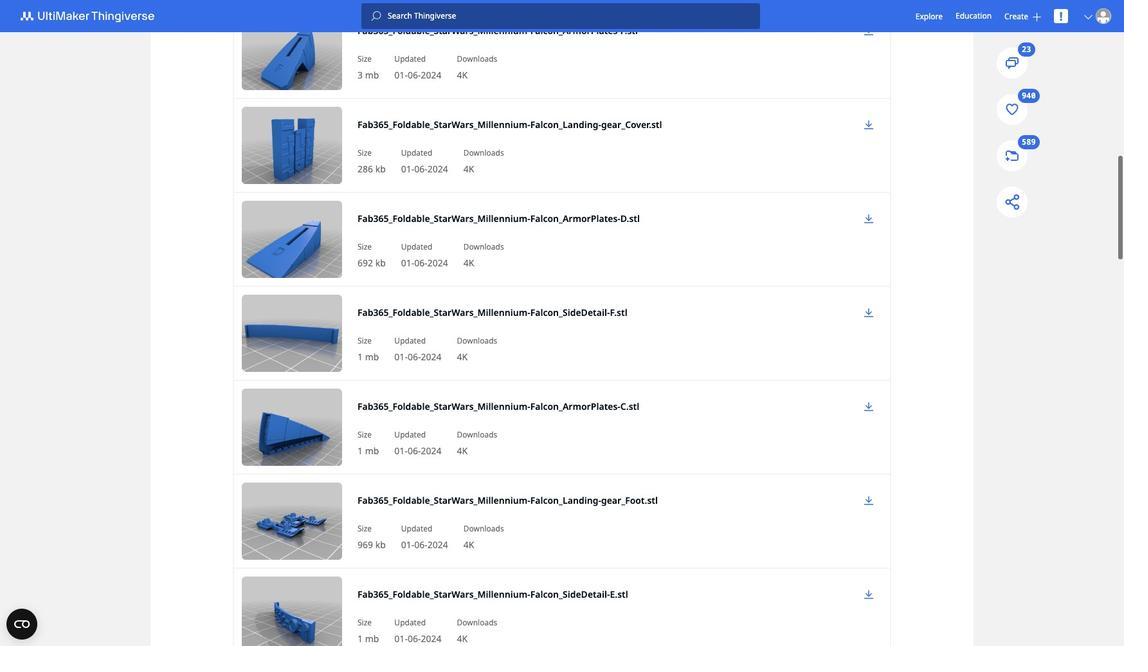 Task type: vqa. For each thing, say whether or not it's contained in the screenshot.


Task type: describe. For each thing, give the bounding box(es) containing it.
gear_cover.stl
[[602, 118, 662, 130]]

downloads for fab365_foldable_starwars_millennium-falcon_landing-gear_foot.stl
[[464, 522, 504, 533]]

downloads 4k for fab365_foldable_starwars_millennium-falcon_sidedetail-f.stl
[[457, 335, 498, 362]]

gear_foot.stl
[[602, 494, 658, 506]]

f.stl for falcon_sidedetail-
[[610, 306, 628, 318]]

mb for fab365_foldable_starwars_millennium-falcon_armorplates-c.stl
[[365, 444, 379, 456]]

preview of a 3d printable part image for fab365_foldable_starwars_millennium-falcon_landing-gear_foot.stl
[[242, 482, 342, 559]]

2024 for fab365_foldable_starwars_millennium-falcon_landing-gear_cover.stl
[[428, 162, 448, 174]]

falcon_landing- for gear_cover.stl
[[531, 118, 602, 130]]

falcon_sidedetail- for e.stl
[[531, 587, 610, 600]]

4k for fab365_foldable_starwars_millennium-falcon_armorplates-d.stl
[[464, 256, 475, 268]]

kb for 969 kb
[[376, 538, 386, 550]]

downloads 4k for fab365_foldable_starwars_millennium-falcon_landing-gear_cover.stl
[[464, 147, 504, 174]]

2024 for fab365_foldable_starwars_millennium-falcon_sidedetail-e.stl
[[421, 632, 442, 644]]

692
[[358, 256, 373, 268]]

size 1 mb for fab365_foldable_starwars_millennium-falcon_sidedetail-f.stl
[[358, 335, 379, 362]]

969
[[358, 538, 373, 550]]

size 692 kb
[[358, 241, 386, 268]]

fab365_foldable_starwars_millennium-falcon_armorplates-d.stl
[[358, 212, 640, 224]]

size 969 kb
[[358, 522, 386, 550]]

plusicon image
[[1033, 13, 1042, 21]]

explore
[[916, 11, 943, 22]]

fab365_foldable_starwars_millennium-falcon_landing-gear_foot.stl
[[358, 494, 658, 506]]

fab365_foldable_starwars_millennium-falcon_sidedetail-e.stl
[[358, 587, 629, 600]]

size 1 mb for fab365_foldable_starwars_millennium-falcon_armorplates-c.stl
[[358, 429, 379, 456]]

downloads for fab365_foldable_starwars_millennium-falcon_sidedetail-f.stl
[[457, 335, 498, 346]]

updated 01-06-2024 for fab365_foldable_starwars_millennium-falcon_armorplates-f.stl
[[395, 53, 442, 80]]

falcon_armorplates- for d.stl
[[531, 212, 621, 224]]

c.stl
[[621, 400, 640, 412]]

4k for fab365_foldable_starwars_millennium-falcon_sidedetail-e.stl
[[457, 632, 468, 644]]

downloads for fab365_foldable_starwars_millennium-falcon_armorplates-d.stl
[[464, 241, 504, 252]]

updated for fab365_foldable_starwars_millennium-falcon_landing-gear_cover.stl
[[401, 147, 433, 158]]

updated for fab365_foldable_starwars_millennium-falcon_landing-gear_foot.stl
[[401, 522, 433, 533]]

size for fab365_foldable_starwars_millennium-falcon_armorplates-d.stl
[[358, 241, 372, 252]]

downloads 4k for fab365_foldable_starwars_millennium-falcon_landing-gear_foot.stl
[[464, 522, 504, 550]]

2024 for fab365_foldable_starwars_millennium-falcon_armorplates-f.stl
[[421, 68, 442, 80]]

4k for fab365_foldable_starwars_millennium-falcon_landing-gear_cover.stl
[[464, 162, 475, 174]]

01- for fab365_foldable_starwars_millennium-falcon_armorplates-f.stl
[[395, 68, 408, 80]]

fab365_foldable_starwars_millennium-falcon_armorplates-c.stl
[[358, 400, 640, 412]]

makerbot logo image
[[13, 8, 170, 24]]

fab365_foldable_starwars_millennium- for fab365_foldable_starwars_millennium-falcon_landing-gear_foot.stl
[[358, 494, 531, 506]]

updated for fab365_foldable_starwars_millennium-falcon_armorplates-d.stl
[[401, 241, 433, 252]]

size 3 mb
[[358, 53, 379, 80]]

preview of a 3d printable part image for fab365_foldable_starwars_millennium-falcon_armorplates-c.stl
[[242, 388, 342, 465]]

kb for 286 kb
[[376, 162, 386, 174]]

preview of a 3d printable part image for fab365_foldable_starwars_millennium-falcon_landing-gear_cover.stl
[[242, 106, 342, 183]]

fab365_foldable_starwars_millennium-falcon_sidedetail-f.stl
[[358, 306, 628, 318]]

downloads 4k for fab365_foldable_starwars_millennium-falcon_armorplates-c.stl
[[457, 429, 498, 456]]

06- for fab365_foldable_starwars_millennium-falcon_sidedetail-e.stl
[[408, 632, 421, 644]]

06- for fab365_foldable_starwars_millennium-falcon_landing-gear_cover.stl
[[415, 162, 428, 174]]

!
[[1060, 8, 1063, 24]]

4k for fab365_foldable_starwars_millennium-falcon_armorplates-f.stl
[[457, 68, 468, 80]]

23
[[1023, 44, 1032, 55]]

preview of a 3d printable part image for fab365_foldable_starwars_millennium-falcon_armorplates-d.stl
[[242, 200, 342, 277]]

3
[[358, 68, 363, 80]]

preview of a 3d printable part image for fab365_foldable_starwars_millennium-falcon_sidedetail-f.stl
[[242, 294, 342, 371]]

d.stl
[[621, 212, 640, 224]]

falcon_landing- for gear_foot.stl
[[531, 494, 602, 506]]

size for fab365_foldable_starwars_millennium-falcon_armorplates-c.stl
[[358, 429, 372, 439]]

286
[[358, 162, 373, 174]]

size for fab365_foldable_starwars_millennium-falcon_sidedetail-e.stl
[[358, 616, 372, 627]]

updated 01-06-2024 for fab365_foldable_starwars_millennium-falcon_sidedetail-e.stl
[[395, 616, 442, 644]]

size for fab365_foldable_starwars_millennium-falcon_landing-gear_foot.stl
[[358, 522, 372, 533]]

01- for fab365_foldable_starwars_millennium-falcon_landing-gear_cover.stl
[[401, 162, 415, 174]]

fab365_foldable_starwars_millennium- for fab365_foldable_starwars_millennium-falcon_armorplates-c.stl
[[358, 400, 531, 412]]

06- for fab365_foldable_starwars_millennium-falcon_sidedetail-f.stl
[[408, 350, 421, 362]]

updated for fab365_foldable_starwars_millennium-falcon_sidedetail-f.stl
[[395, 335, 426, 346]]



Task type: locate. For each thing, give the bounding box(es) containing it.
4k for fab365_foldable_starwars_millennium-falcon_armorplates-c.stl
[[457, 444, 468, 456]]

2 size 1 mb from the top
[[358, 429, 379, 456]]

2024 for fab365_foldable_starwars_millennium-falcon_landing-gear_foot.stl
[[428, 538, 448, 550]]

size inside "size 286 kb"
[[358, 147, 372, 158]]

06- for fab365_foldable_starwars_millennium-falcon_landing-gear_foot.stl
[[415, 538, 428, 550]]

fab365_foldable_starwars_millennium- for fab365_foldable_starwars_millennium-falcon_sidedetail-f.stl
[[358, 306, 531, 318]]

downloads for fab365_foldable_starwars_millennium-falcon_sidedetail-e.stl
[[457, 616, 498, 627]]

mb for fab365_foldable_starwars_millennium-falcon_sidedetail-e.stl
[[365, 632, 379, 644]]

falcon_sidedetail-
[[531, 306, 610, 318], [531, 587, 610, 600]]

downloads 4k down fab365_foldable_starwars_millennium-falcon_armorplates-c.stl
[[457, 429, 498, 456]]

1 vertical spatial kb
[[376, 256, 386, 268]]

search control image
[[371, 11, 381, 21]]

1 falcon_landing- from the top
[[531, 118, 602, 130]]

fab365_foldable_starwars_millennium-
[[358, 24, 531, 36], [358, 118, 531, 130], [358, 212, 531, 224], [358, 306, 531, 318], [358, 400, 531, 412], [358, 494, 531, 506], [358, 587, 531, 600]]

940
[[1023, 90, 1037, 101]]

updated 01-06-2024 for fab365_foldable_starwars_millennium-falcon_landing-gear_foot.stl
[[401, 522, 448, 550]]

1 vertical spatial falcon_landing-
[[531, 494, 602, 506]]

1 for fab365_foldable_starwars_millennium-falcon_sidedetail-f.stl
[[358, 350, 363, 362]]

kb inside size 692 kb
[[376, 256, 386, 268]]

1 mb from the top
[[365, 68, 379, 80]]

06- for fab365_foldable_starwars_millennium-falcon_armorplates-c.stl
[[408, 444, 421, 456]]

2 vertical spatial falcon_armorplates-
[[531, 400, 621, 412]]

downloads down the fab365_foldable_starwars_millennium-falcon_landing-gear_cover.stl
[[464, 147, 504, 158]]

01- for fab365_foldable_starwars_millennium-falcon_landing-gear_foot.stl
[[401, 538, 415, 550]]

4 fab365_foldable_starwars_millennium- from the top
[[358, 306, 531, 318]]

size for fab365_foldable_starwars_millennium-falcon_sidedetail-f.stl
[[358, 335, 372, 346]]

0 vertical spatial kb
[[376, 162, 386, 174]]

size for fab365_foldable_starwars_millennium-falcon_landing-gear_cover.stl
[[358, 147, 372, 158]]

avatar image
[[1096, 8, 1112, 24]]

5 fab365_foldable_starwars_millennium- from the top
[[358, 400, 531, 412]]

01- for fab365_foldable_starwars_millennium-falcon_sidedetail-f.stl
[[395, 350, 408, 362]]

1 vertical spatial f.stl
[[610, 306, 628, 318]]

size 1 mb for fab365_foldable_starwars_millennium-falcon_sidedetail-e.stl
[[358, 616, 379, 644]]

2 fab365_foldable_starwars_millennium- from the top
[[358, 118, 531, 130]]

1 vertical spatial falcon_armorplates-
[[531, 212, 621, 224]]

updated 01-06-2024 for fab365_foldable_starwars_millennium-falcon_armorplates-d.stl
[[401, 241, 448, 268]]

1 fab365_foldable_starwars_millennium- from the top
[[358, 24, 531, 36]]

fab365_foldable_starwars_millennium- for fab365_foldable_starwars_millennium-falcon_armorplates-d.stl
[[358, 212, 531, 224]]

3 fab365_foldable_starwars_millennium- from the top
[[358, 212, 531, 224]]

589
[[1023, 137, 1037, 148]]

4 size from the top
[[358, 335, 372, 346]]

preview of a 3d printable part image for fab365_foldable_starwars_millennium-falcon_armorplates-f.stl
[[242, 12, 342, 89]]

size inside size 692 kb
[[358, 241, 372, 252]]

downloads down the fab365_foldable_starwars_millennium-falcon_sidedetail-f.stl
[[457, 335, 498, 346]]

downloads 4k down fab365_foldable_starwars_millennium-falcon_armorplates-f.stl
[[457, 53, 498, 80]]

5 preview of a 3d printable part image from the top
[[242, 388, 342, 465]]

falcon_armorplates-
[[531, 24, 621, 36], [531, 212, 621, 224], [531, 400, 621, 412]]

falcon_sidedetail- for f.stl
[[531, 306, 610, 318]]

01- for fab365_foldable_starwars_millennium-falcon_sidedetail-e.stl
[[395, 632, 408, 644]]

kb inside "size 286 kb"
[[376, 162, 386, 174]]

explore button
[[916, 11, 943, 22]]

3 size 1 mb from the top
[[358, 616, 379, 644]]

4k down the fab365_foldable_starwars_millennium-falcon_sidedetail-f.stl
[[457, 350, 468, 362]]

1 vertical spatial 1
[[358, 444, 363, 456]]

4 preview of a 3d printable part image from the top
[[242, 294, 342, 371]]

1 preview of a 3d printable part image from the top
[[242, 12, 342, 89]]

2 size from the top
[[358, 147, 372, 158]]

Search Thingiverse text field
[[381, 11, 760, 21]]

4k down fab365_foldable_starwars_millennium-falcon_armorplates-c.stl
[[457, 444, 468, 456]]

mb for fab365_foldable_starwars_millennium-falcon_armorplates-f.stl
[[365, 68, 379, 80]]

updated for fab365_foldable_starwars_millennium-falcon_sidedetail-e.stl
[[395, 616, 426, 627]]

preview of a 3d printable part image
[[242, 12, 342, 89], [242, 106, 342, 183], [242, 200, 342, 277], [242, 294, 342, 371], [242, 388, 342, 465], [242, 482, 342, 559], [242, 576, 342, 646]]

falcon_armorplates- for f.stl
[[531, 24, 621, 36]]

01- for fab365_foldable_starwars_millennium-falcon_armorplates-d.stl
[[401, 256, 415, 268]]

downloads for fab365_foldable_starwars_millennium-falcon_armorplates-f.stl
[[457, 53, 498, 64]]

06-
[[408, 68, 421, 80], [415, 162, 428, 174], [415, 256, 428, 268], [408, 350, 421, 362], [408, 444, 421, 456], [415, 538, 428, 550], [408, 632, 421, 644]]

4k down fab365_foldable_starwars_millennium-falcon_sidedetail-e.stl
[[457, 632, 468, 644]]

fab365_foldable_starwars_millennium-falcon_armorplates-f.stl
[[358, 24, 638, 36]]

4k down fab365_foldable_starwars_millennium-falcon_armorplates-d.stl
[[464, 256, 475, 268]]

06- for fab365_foldable_starwars_millennium-falcon_armorplates-d.stl
[[415, 256, 428, 268]]

education link
[[956, 9, 992, 23]]

size
[[358, 53, 372, 64], [358, 147, 372, 158], [358, 241, 372, 252], [358, 335, 372, 346], [358, 429, 372, 439], [358, 522, 372, 533], [358, 616, 372, 627]]

updated
[[395, 53, 426, 64], [401, 147, 433, 158], [401, 241, 433, 252], [395, 335, 426, 346], [395, 429, 426, 439], [401, 522, 433, 533], [395, 616, 426, 627]]

create button
[[1005, 11, 1042, 22]]

2 1 from the top
[[358, 444, 363, 456]]

kb for 692 kb
[[376, 256, 386, 268]]

2 vertical spatial size 1 mb
[[358, 616, 379, 644]]

3 preview of a 3d printable part image from the top
[[242, 200, 342, 277]]

7 size from the top
[[358, 616, 372, 627]]

kb right 969
[[376, 538, 386, 550]]

2 falcon_landing- from the top
[[531, 494, 602, 506]]

0 vertical spatial falcon_landing-
[[531, 118, 602, 130]]

fab365_foldable_starwars_millennium-falcon_landing-gear_cover.stl
[[358, 118, 662, 130]]

6 size from the top
[[358, 522, 372, 533]]

1 for fab365_foldable_starwars_millennium-falcon_armorplates-c.stl
[[358, 444, 363, 456]]

2024 for fab365_foldable_starwars_millennium-falcon_armorplates-d.stl
[[428, 256, 448, 268]]

4k
[[457, 68, 468, 80], [464, 162, 475, 174], [464, 256, 475, 268], [457, 350, 468, 362], [457, 444, 468, 456], [464, 538, 475, 550], [457, 632, 468, 644]]

1 size 1 mb from the top
[[358, 335, 379, 362]]

size for fab365_foldable_starwars_millennium-falcon_armorplates-f.stl
[[358, 53, 372, 64]]

downloads
[[457, 53, 498, 64], [464, 147, 504, 158], [464, 241, 504, 252], [457, 335, 498, 346], [457, 429, 498, 439], [464, 522, 504, 533], [457, 616, 498, 627]]

1
[[358, 350, 363, 362], [358, 444, 363, 456], [358, 632, 363, 644]]

preview of a 3d printable part image for fab365_foldable_starwars_millennium-falcon_sidedetail-e.stl
[[242, 576, 342, 646]]

updated for fab365_foldable_starwars_millennium-falcon_armorplates-c.stl
[[395, 429, 426, 439]]

0 vertical spatial falcon_sidedetail-
[[531, 306, 610, 318]]

2 vertical spatial kb
[[376, 538, 386, 550]]

downloads 4k down the fab365_foldable_starwars_millennium-falcon_sidedetail-f.stl
[[457, 335, 498, 362]]

downloads down fab365_foldable_starwars_millennium-falcon_sidedetail-e.stl
[[457, 616, 498, 627]]

fab365_foldable_starwars_millennium- for fab365_foldable_starwars_millennium-falcon_landing-gear_cover.stl
[[358, 118, 531, 130]]

! link
[[1055, 8, 1069, 24]]

updated 01-06-2024 for fab365_foldable_starwars_millennium-falcon_landing-gear_cover.stl
[[401, 147, 448, 174]]

1 1 from the top
[[358, 350, 363, 362]]

1 falcon_sidedetail- from the top
[[531, 306, 610, 318]]

downloads 4k for fab365_foldable_starwars_millennium-falcon_sidedetail-e.stl
[[457, 616, 498, 644]]

updated 01-06-2024 for fab365_foldable_starwars_millennium-falcon_sidedetail-f.stl
[[395, 335, 442, 362]]

7 fab365_foldable_starwars_millennium- from the top
[[358, 587, 531, 600]]

kb inside size 969 kb
[[376, 538, 386, 550]]

kb
[[376, 162, 386, 174], [376, 256, 386, 268], [376, 538, 386, 550]]

3 falcon_armorplates- from the top
[[531, 400, 621, 412]]

downloads 4k down fab365_foldable_starwars_millennium-falcon_landing-gear_foot.stl
[[464, 522, 504, 550]]

downloads 4k down the fab365_foldable_starwars_millennium-falcon_landing-gear_cover.stl
[[464, 147, 504, 174]]

size 286 kb
[[358, 147, 386, 174]]

4k for fab365_foldable_starwars_millennium-falcon_landing-gear_foot.stl
[[464, 538, 475, 550]]

2 falcon_sidedetail- from the top
[[531, 587, 610, 600]]

downloads down fab365_foldable_starwars_millennium-falcon_armorplates-d.stl
[[464, 241, 504, 252]]

e.stl
[[610, 587, 629, 600]]

mb inside size 3 mb
[[365, 68, 379, 80]]

3 size from the top
[[358, 241, 372, 252]]

mb for fab365_foldable_starwars_millennium-falcon_sidedetail-f.stl
[[365, 350, 379, 362]]

2 preview of a 3d printable part image from the top
[[242, 106, 342, 183]]

downloads down fab365_foldable_starwars_millennium-falcon_landing-gear_foot.stl
[[464, 522, 504, 533]]

open widget image
[[6, 609, 37, 640]]

falcon_landing-
[[531, 118, 602, 130], [531, 494, 602, 506]]

3 1 from the top
[[358, 632, 363, 644]]

06- for fab365_foldable_starwars_millennium-falcon_armorplates-f.stl
[[408, 68, 421, 80]]

fab365_foldable_starwars_millennium- for fab365_foldable_starwars_millennium-falcon_sidedetail-e.stl
[[358, 587, 531, 600]]

0 vertical spatial size 1 mb
[[358, 335, 379, 362]]

3 kb from the top
[[376, 538, 386, 550]]

1 size from the top
[[358, 53, 372, 64]]

size 1 mb
[[358, 335, 379, 362], [358, 429, 379, 456], [358, 616, 379, 644]]

updated 01-06-2024
[[395, 53, 442, 80], [401, 147, 448, 174], [401, 241, 448, 268], [395, 335, 442, 362], [395, 429, 442, 456], [401, 522, 448, 550], [395, 616, 442, 644]]

downloads 4k for fab365_foldable_starwars_millennium-falcon_armorplates-d.stl
[[464, 241, 504, 268]]

0 vertical spatial f.stl
[[621, 24, 638, 36]]

4k for fab365_foldable_starwars_millennium-falcon_sidedetail-f.stl
[[457, 350, 468, 362]]

5 size from the top
[[358, 429, 372, 439]]

2024
[[421, 68, 442, 80], [428, 162, 448, 174], [428, 256, 448, 268], [421, 350, 442, 362], [421, 444, 442, 456], [428, 538, 448, 550], [421, 632, 442, 644]]

downloads 4k down fab365_foldable_starwars_millennium-falcon_armorplates-d.stl
[[464, 241, 504, 268]]

updated for fab365_foldable_starwars_millennium-falcon_armorplates-f.stl
[[395, 53, 426, 64]]

4k up fab365_foldable_starwars_millennium-falcon_armorplates-d.stl
[[464, 162, 475, 174]]

6 preview of a 3d printable part image from the top
[[242, 482, 342, 559]]

1 kb from the top
[[376, 162, 386, 174]]

01- for fab365_foldable_starwars_millennium-falcon_armorplates-c.stl
[[395, 444, 408, 456]]

1 vertical spatial size 1 mb
[[358, 429, 379, 456]]

downloads for fab365_foldable_starwars_millennium-falcon_landing-gear_cover.stl
[[464, 147, 504, 158]]

0 vertical spatial falcon_armorplates-
[[531, 24, 621, 36]]

2 kb from the top
[[376, 256, 386, 268]]

downloads down fab365_foldable_starwars_millennium-falcon_armorplates-f.stl
[[457, 53, 498, 64]]

1 vertical spatial falcon_sidedetail-
[[531, 587, 610, 600]]

01-
[[395, 68, 408, 80], [401, 162, 415, 174], [401, 256, 415, 268], [395, 350, 408, 362], [395, 444, 408, 456], [401, 538, 415, 550], [395, 632, 408, 644]]

4k up fab365_foldable_starwars_millennium-falcon_sidedetail-e.stl
[[464, 538, 475, 550]]

f.stl
[[621, 24, 638, 36], [610, 306, 628, 318]]

0 vertical spatial 1
[[358, 350, 363, 362]]

downloads 4k down fab365_foldable_starwars_millennium-falcon_sidedetail-e.stl
[[457, 616, 498, 644]]

downloads 4k
[[457, 53, 498, 80], [464, 147, 504, 174], [464, 241, 504, 268], [457, 335, 498, 362], [457, 429, 498, 456], [464, 522, 504, 550], [457, 616, 498, 644]]

2 falcon_armorplates- from the top
[[531, 212, 621, 224]]

f.stl for falcon_armorplates-
[[621, 24, 638, 36]]

2024 for fab365_foldable_starwars_millennium-falcon_sidedetail-f.stl
[[421, 350, 442, 362]]

size inside size 969 kb
[[358, 522, 372, 533]]

downloads 4k for fab365_foldable_starwars_millennium-falcon_armorplates-f.stl
[[457, 53, 498, 80]]

4 mb from the top
[[365, 632, 379, 644]]

1 falcon_armorplates- from the top
[[531, 24, 621, 36]]

updated 01-06-2024 for fab365_foldable_starwars_millennium-falcon_armorplates-c.stl
[[395, 429, 442, 456]]

downloads for fab365_foldable_starwars_millennium-falcon_armorplates-c.stl
[[457, 429, 498, 439]]

3 mb from the top
[[365, 444, 379, 456]]

kb right the 692
[[376, 256, 386, 268]]

size inside size 3 mb
[[358, 53, 372, 64]]

mb
[[365, 68, 379, 80], [365, 350, 379, 362], [365, 444, 379, 456], [365, 632, 379, 644]]

kb right "286"
[[376, 162, 386, 174]]

6 fab365_foldable_starwars_millennium- from the top
[[358, 494, 531, 506]]

fab365_foldable_starwars_millennium- for fab365_foldable_starwars_millennium-falcon_armorplates-f.stl
[[358, 24, 531, 36]]

4k down fab365_foldable_starwars_millennium-falcon_armorplates-f.stl
[[457, 68, 468, 80]]

education
[[956, 10, 992, 21]]

downloads down fab365_foldable_starwars_millennium-falcon_armorplates-c.stl
[[457, 429, 498, 439]]

1 for fab365_foldable_starwars_millennium-falcon_sidedetail-e.stl
[[358, 632, 363, 644]]

falcon_armorplates- for c.stl
[[531, 400, 621, 412]]

2 mb from the top
[[365, 350, 379, 362]]

7 preview of a 3d printable part image from the top
[[242, 576, 342, 646]]

create
[[1005, 11, 1029, 22]]

2 vertical spatial 1
[[358, 632, 363, 644]]

2024 for fab365_foldable_starwars_millennium-falcon_armorplates-c.stl
[[421, 444, 442, 456]]



